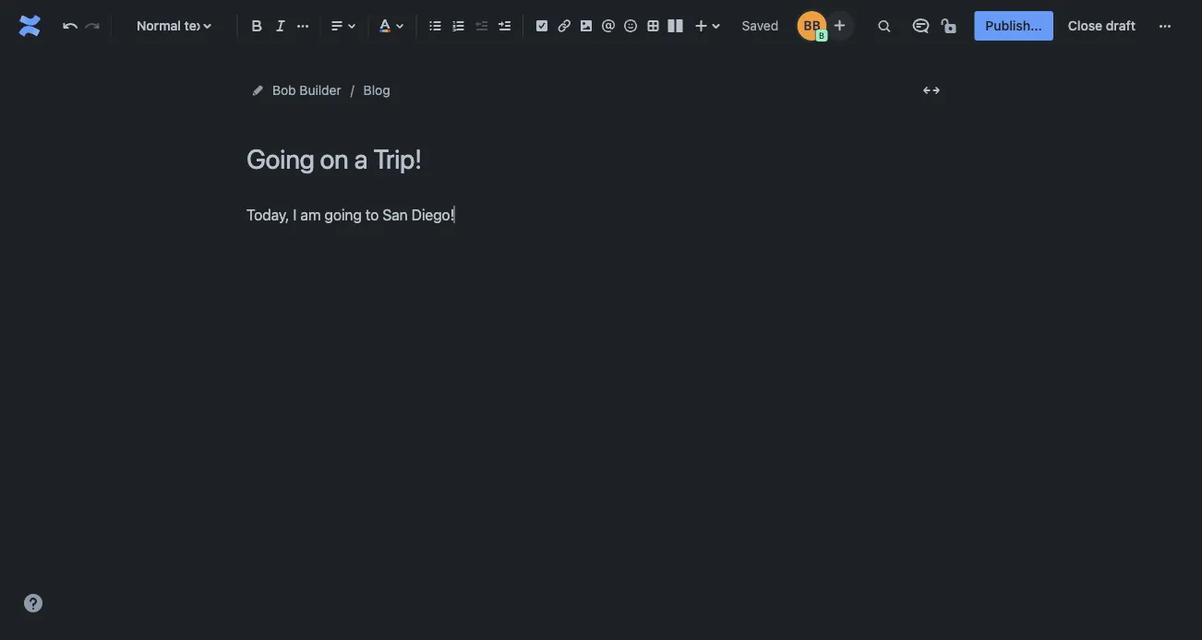 Task type: vqa. For each thing, say whether or not it's contained in the screenshot.
Cancel button
no



Task type: locate. For each thing, give the bounding box(es) containing it.
draft
[[1106, 18, 1136, 33]]

builder
[[300, 83, 341, 98]]

make page full-width image
[[921, 79, 943, 102]]

text
[[184, 18, 208, 33]]

more formatting image
[[292, 15, 314, 37]]

redo ⌘⇧z image
[[81, 15, 103, 37]]

link image
[[553, 15, 575, 37]]

publish...
[[986, 18, 1043, 33]]

table image
[[642, 15, 664, 37]]

normal text
[[137, 18, 208, 33]]

undo ⌘z image
[[59, 15, 81, 37]]

i
[[293, 206, 297, 224]]

layouts image
[[664, 15, 687, 37]]

confluence image
[[15, 11, 44, 41]]

publish... button
[[975, 11, 1054, 41]]

blog link
[[364, 79, 390, 102]]

going
[[325, 206, 362, 224]]

action item image
[[531, 15, 553, 37]]

confluence image
[[15, 11, 44, 41]]

outdent ⇧tab image
[[470, 15, 492, 37]]

move this blog image
[[250, 83, 265, 98]]

more image
[[1155, 15, 1177, 37]]

close
[[1069, 18, 1103, 33]]

numbered list ⌘⇧7 image
[[447, 15, 470, 37]]

bullet list ⌘⇧8 image
[[425, 15, 447, 37]]

Blog post title text field
[[247, 144, 949, 175]]

close draft
[[1069, 18, 1136, 33]]



Task type: describe. For each thing, give the bounding box(es) containing it.
bob builder image
[[797, 11, 827, 41]]

mention image
[[598, 15, 620, 37]]

invite to edit image
[[829, 14, 851, 36]]

to
[[366, 206, 379, 224]]

diego!
[[412, 206, 455, 224]]

bob builder link
[[272, 79, 341, 102]]

no restrictions image
[[940, 15, 962, 37]]

indent tab image
[[493, 15, 515, 37]]

am
[[301, 206, 321, 224]]

find and replace image
[[873, 15, 895, 37]]

align left image
[[326, 15, 348, 37]]

normal
[[137, 18, 181, 33]]

add image, video, or file image
[[576, 15, 598, 37]]

close draft button
[[1057, 11, 1147, 41]]

bold ⌘b image
[[246, 15, 268, 37]]

Main content area, start typing to enter text. text field
[[247, 202, 949, 228]]

italic ⌘i image
[[270, 15, 292, 37]]

comment icon image
[[910, 15, 932, 37]]

today, i am going to san diego!
[[247, 206, 455, 224]]

today,
[[247, 206, 289, 224]]

san
[[383, 206, 408, 224]]

help image
[[22, 593, 44, 615]]

bob
[[272, 83, 296, 98]]

normal text button
[[119, 6, 230, 46]]

saved
[[742, 18, 779, 33]]

bob builder
[[272, 83, 341, 98]]

emoji image
[[620, 15, 642, 37]]

blog
[[364, 83, 390, 98]]



